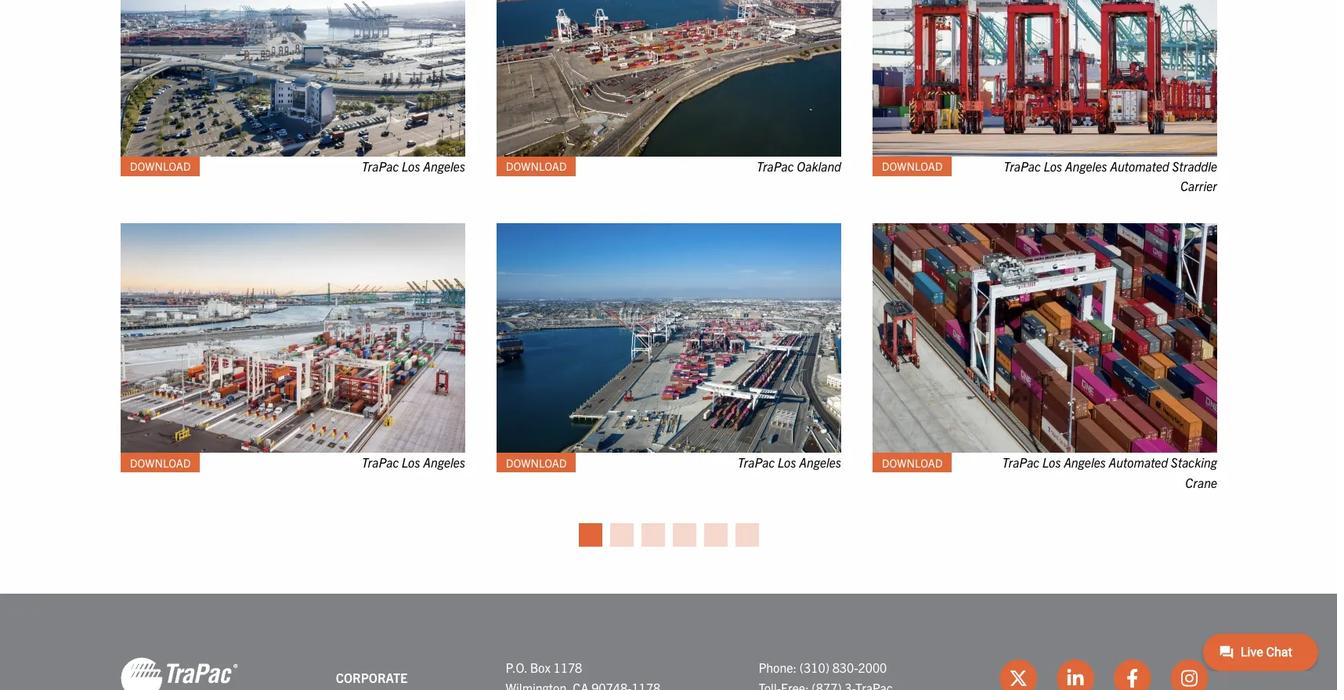 Task type: locate. For each thing, give the bounding box(es) containing it.
1178
[[554, 660, 582, 676]]

los for "trapac los angeles automated stacking crane" image
[[1042, 455, 1061, 471]]

download
[[130, 160, 190, 174], [506, 160, 567, 174], [882, 160, 943, 174], [130, 456, 190, 470], [506, 456, 567, 470], [882, 456, 943, 470]]

download link
[[120, 157, 200, 177], [496, 157, 576, 177], [872, 157, 952, 177], [120, 454, 200, 473], [496, 454, 576, 473], [872, 454, 952, 473]]

(310)
[[800, 660, 830, 676]]

automated
[[1110, 159, 1169, 174], [1109, 455, 1168, 471]]

download link for 'trapac los angeles automated straddle carrier' image
[[872, 157, 952, 177]]

trapac los angeles image
[[120, 0, 465, 157], [120, 224, 465, 454], [496, 224, 841, 454]]

angeles for trapac oakland's trapac los angeles image
[[423, 159, 465, 174]]

trapac inside 'trapac los angeles automated stacking crane'
[[1002, 455, 1039, 471]]

trapac inside trapac los angeles automated straddle carrier
[[1003, 159, 1041, 174]]

trapac los angeles
[[361, 159, 465, 174], [361, 455, 465, 471], [737, 455, 841, 471]]

los
[[401, 159, 420, 174], [1044, 159, 1062, 174], [401, 455, 420, 471], [777, 455, 796, 471], [1042, 455, 1061, 471]]

corporate
[[336, 670, 408, 686]]

trapac
[[361, 159, 399, 174], [756, 159, 794, 174], [1003, 159, 1041, 174], [361, 455, 399, 471], [737, 455, 775, 471], [1002, 455, 1039, 471]]

trapac los angeles image for trapac los angeles
[[120, 224, 465, 454]]

download link for trapac los angeles's trapac los angeles image
[[120, 454, 200, 473]]

automated left straddle
[[1110, 159, 1169, 174]]

automated inside 'trapac los angeles automated stacking crane'
[[1109, 455, 1168, 471]]

angeles for "trapac los angeles automated stacking crane" image
[[1064, 455, 1106, 471]]

automated for straddle
[[1110, 159, 1169, 174]]

trapac for trapac oakland image
[[756, 159, 794, 174]]

phone:
[[759, 660, 797, 676]]

box
[[530, 660, 551, 676]]

los inside trapac los angeles automated straddle carrier
[[1044, 159, 1062, 174]]

los inside 'trapac los angeles automated stacking crane'
[[1042, 455, 1061, 471]]

trapac oakland
[[756, 159, 841, 174]]

angeles for trapac los angeles's trapac los angeles image
[[423, 455, 465, 471]]

trapac los angeles automated straddle carrier image
[[872, 0, 1217, 157]]

download link for trapac oakland's trapac los angeles image
[[120, 157, 200, 177]]

tab list
[[105, 520, 1233, 547]]

trapac los angeles image for trapac oakland
[[120, 0, 465, 157]]

automated inside trapac los angeles automated straddle carrier
[[1110, 159, 1169, 174]]

footer
[[0, 594, 1337, 690]]

trapac los angeles automated stacking crane image
[[872, 224, 1217, 454]]

tab panel
[[105, 0, 1233, 520]]

p.o. box 1178
[[506, 660, 582, 676]]

1 vertical spatial automated
[[1109, 455, 1168, 471]]

trapac for "trapac los angeles automated stacking crane" image
[[1002, 455, 1039, 471]]

los for trapac los angeles's trapac los angeles image
[[401, 455, 420, 471]]

stacking
[[1171, 455, 1217, 471]]

angeles inside trapac los angeles automated straddle carrier
[[1065, 159, 1107, 174]]

download link for "trapac los angeles automated stacking crane" image
[[872, 454, 952, 473]]

los for 'trapac los angeles automated straddle carrier' image
[[1044, 159, 1062, 174]]

tab panel containing trapac los angeles
[[105, 0, 1233, 520]]

0 vertical spatial automated
[[1110, 159, 1169, 174]]

corporate image
[[120, 657, 238, 690]]

automated left stacking
[[1109, 455, 1168, 471]]

angeles
[[423, 159, 465, 174], [1065, 159, 1107, 174], [423, 455, 465, 471], [799, 455, 841, 471], [1064, 455, 1106, 471]]

angeles for 'trapac los angeles automated straddle carrier' image
[[1065, 159, 1107, 174]]

download link for trapac oakland image
[[496, 157, 576, 177]]

trapac los angeles automated stacking crane
[[1002, 455, 1217, 491]]

angeles inside 'trapac los angeles automated stacking crane'
[[1064, 455, 1106, 471]]



Task type: describe. For each thing, give the bounding box(es) containing it.
automated for stacking
[[1109, 455, 1168, 471]]

trapac for 'trapac los angeles automated straddle carrier' image
[[1003, 159, 1041, 174]]

carrier
[[1180, 179, 1217, 194]]

830-
[[833, 660, 858, 676]]

los for trapac oakland's trapac los angeles image
[[401, 159, 420, 174]]

oakland
[[797, 159, 841, 174]]

p.o.
[[506, 660, 527, 676]]

trapac los angeles for trapac oakland
[[361, 159, 465, 174]]

trapac for trapac oakland's trapac los angeles image
[[361, 159, 399, 174]]

trapac los angeles for trapac los angeles
[[361, 455, 465, 471]]

trapac los angeles automated straddle carrier
[[1003, 159, 1217, 194]]

2000
[[858, 660, 887, 676]]

trapac oakland image
[[496, 0, 841, 157]]

trapac for trapac los angeles's trapac los angeles image
[[361, 455, 399, 471]]

phone: (310) 830-2000
[[759, 660, 887, 676]]

footer containing p.o. box 1178
[[0, 594, 1337, 690]]

straddle
[[1172, 159, 1217, 174]]

crane
[[1185, 475, 1217, 491]]



Task type: vqa. For each thing, say whether or not it's contained in the screenshot.
TraPac in TraPac Los Angeles Automated Straddle Carrier
yes



